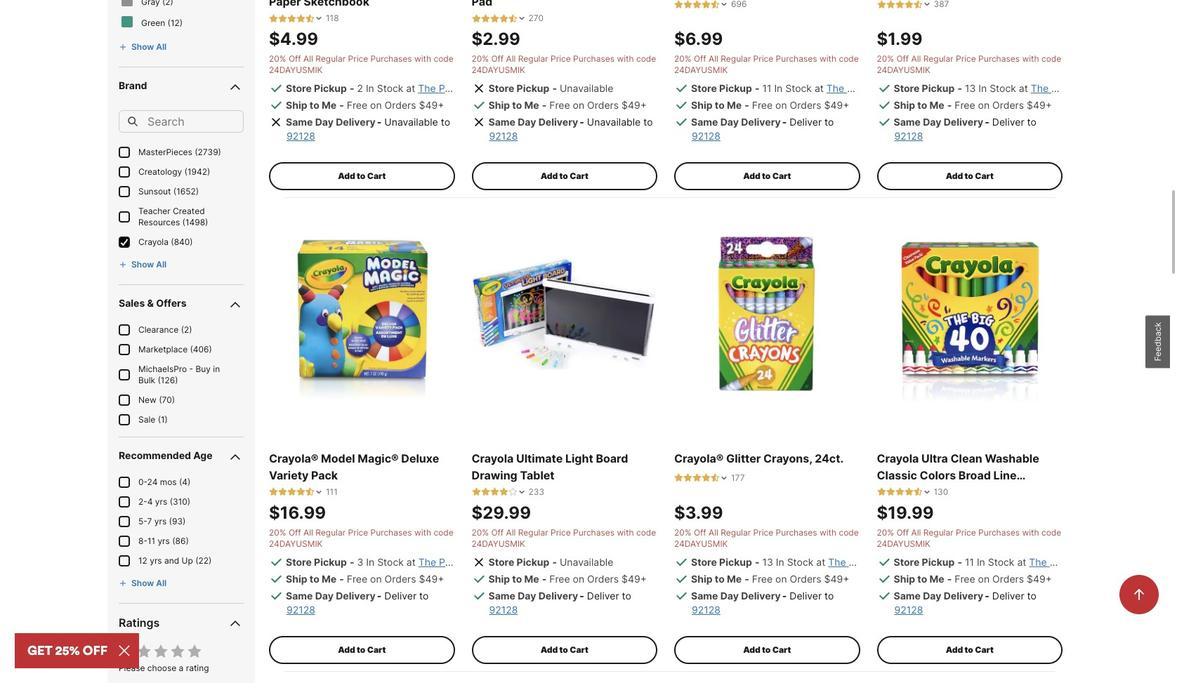 Task type: locate. For each thing, give the bounding box(es) containing it.
day for $6.99
[[720, 116, 739, 128]]

show all
[[131, 41, 167, 52], [131, 259, 167, 270], [131, 578, 167, 588]]

all down $16.99
[[303, 527, 313, 538]]

2 vertical spatial show all
[[131, 578, 167, 588]]

me down $6.99 20% off all regular price purchases with code 24dayusmik
[[727, 99, 742, 111]]

stock down $1.99 20% off all regular price purchases with code 24dayusmik
[[990, 82, 1016, 94]]

purchases inside $29.99 20% off all regular price purchases with code 24dayusmik
[[573, 527, 615, 538]]

purchases inside $19.99 20% off all regular price purchases with code 24dayusmik
[[979, 527, 1020, 538]]

show all button down crayola (840)
[[119, 259, 167, 270]]

$49+ for $3.99
[[824, 573, 850, 585]]

1 vertical spatial store pickup - 13 in stock at the plaza at imperial valley
[[691, 556, 955, 568]]

2 show all button from the top
[[119, 259, 167, 270]]

sunsout (1652)
[[138, 186, 199, 196]]

1 horizontal spatial 11
[[762, 82, 772, 94]]

price inside $2.99 20% off all regular price purchases with code 24dayusmik
[[551, 54, 571, 64]]

me
[[322, 99, 337, 111], [524, 99, 539, 111], [727, 99, 742, 111], [930, 99, 945, 111], [322, 573, 337, 585], [524, 573, 539, 585], [727, 573, 742, 585], [930, 573, 945, 585]]

all inside $19.99 20% off all regular price purchases with code 24dayusmik
[[911, 527, 921, 538]]

1 horizontal spatial crayola®
[[674, 451, 724, 466]]

ship for $4.99
[[286, 99, 307, 111]]

regular
[[316, 54, 346, 64], [518, 54, 548, 64], [721, 54, 751, 64], [924, 54, 954, 64], [316, 527, 346, 538], [518, 527, 548, 538], [721, 527, 751, 538], [924, 527, 954, 538]]

price inside $19.99 20% off all regular price purchases with code 24dayusmik
[[956, 527, 976, 538]]

off for $2.99
[[491, 54, 504, 64]]

masterpieces
[[138, 147, 192, 157]]

in down $19.99 20% off all regular price purchases with code 24dayusmik
[[977, 556, 985, 568]]

2 store pickup - unavailable from the top
[[489, 556, 613, 568]]

20% for $29.99
[[472, 527, 489, 538]]

code inside $1.99 20% off all regular price purchases with code 24dayusmik
[[1042, 54, 1062, 64]]

show all button down the and
[[119, 578, 167, 589]]

in right 2
[[366, 82, 374, 94]]

store down $6.99
[[691, 82, 717, 94]]

crayola ultra clean washable classic colors broad line markers, 40ct. image
[[877, 221, 1063, 407]]

ship down $19.99
[[894, 573, 915, 585]]

off for $19.99
[[897, 527, 909, 538]]

on for $16.99
[[370, 573, 382, 585]]

show all for brand
[[131, 259, 167, 270]]

24dayusmik for $3.99
[[674, 539, 728, 549]]

same day delivery - unavailable to 92128 for $4.99
[[286, 116, 450, 142]]

all inside $29.99 20% off all regular price purchases with code 24dayusmik
[[506, 527, 516, 538]]

111 button
[[269, 487, 338, 498]]

0 vertical spatial store pickup - unavailable
[[489, 82, 613, 94]]

in
[[366, 82, 374, 94], [774, 82, 783, 94], [979, 82, 987, 94], [366, 556, 375, 568], [776, 556, 784, 568], [977, 556, 985, 568]]

24dayusmik down $16.99
[[269, 539, 323, 549]]

with inside $16.99 20% off all regular price purchases with code 24dayusmik
[[414, 527, 431, 538]]

off inside $6.99 20% off all regular price purchases with code 24dayusmik
[[694, 54, 706, 64]]

yrs for 11
[[158, 536, 170, 546]]

3 show all from the top
[[131, 578, 167, 588]]

show down crayola (840)
[[131, 259, 154, 270]]

valley for $4.99
[[518, 82, 545, 94]]

crayola®
[[269, 451, 318, 466], [674, 451, 724, 466]]

in down $6.99 20% off all regular price purchases with code 24dayusmik
[[774, 82, 783, 94]]

111
[[326, 487, 338, 497]]

yrs left (86)
[[158, 536, 170, 546]]

all for $3.99
[[709, 527, 718, 538]]

2 horizontal spatial crayola
[[877, 451, 919, 466]]

me for $1.99
[[930, 99, 945, 111]]

day for $19.99
[[923, 590, 942, 602]]

ratings
[[119, 616, 160, 630]]

24dayusmik for $4.99
[[269, 65, 323, 75]]

code inside $29.99 20% off all regular price purchases with code 24dayusmik
[[636, 527, 656, 538]]

all
[[156, 41, 167, 52], [303, 54, 313, 64], [506, 54, 516, 64], [709, 54, 718, 64], [911, 54, 921, 64], [156, 259, 167, 270], [303, 527, 313, 538], [506, 527, 516, 538], [709, 527, 718, 538], [911, 527, 921, 538], [156, 578, 167, 588]]

1 vertical spatial 13
[[762, 556, 773, 568]]

in down $3.99 20% off all regular price purchases with code 24dayusmik
[[776, 556, 784, 568]]

regular inside $19.99 20% off all regular price purchases with code 24dayusmik
[[924, 527, 954, 538]]

off inside $2.99 20% off all regular price purchases with code 24dayusmik
[[491, 54, 504, 64]]

on for $19.99
[[978, 573, 990, 585]]

92128
[[287, 130, 315, 142], [489, 130, 518, 142], [692, 130, 721, 142], [895, 130, 923, 142], [287, 604, 315, 616], [489, 604, 518, 616], [692, 604, 721, 616], [895, 604, 923, 616]]

store pickup - 13 in stock at the plaza at imperial valley down $1.99 20% off all regular price purchases with code 24dayusmik
[[894, 82, 1158, 94]]

the for $6.99
[[827, 82, 844, 94]]

ship down $4.99
[[286, 99, 307, 111]]

1 same day delivery - unavailable to 92128 from the left
[[286, 116, 450, 142]]

same day delivery - deliver to 92128 for $3.99
[[691, 590, 834, 616]]

all inside $4.99 20% off all regular price purchases with code 24dayusmik
[[303, 54, 313, 64]]

2 vertical spatial 11
[[965, 556, 974, 568]]

pickup down $3.99 20% off all regular price purchases with code 24dayusmik
[[719, 556, 752, 568]]

on for $6.99
[[776, 99, 787, 111]]

valley for $19.99
[[1129, 556, 1156, 568]]

with for $1.99
[[1022, 54, 1039, 64]]

recommended age
[[119, 449, 213, 461]]

1 horizontal spatial same day delivery - unavailable to 92128
[[489, 116, 653, 142]]

orders
[[385, 99, 416, 111], [587, 99, 619, 111], [790, 99, 822, 111], [993, 99, 1024, 111], [385, 573, 416, 585], [587, 573, 619, 585], [790, 573, 822, 585], [993, 573, 1024, 585]]

same for $4.99
[[286, 116, 313, 128]]

20% down the '$2.99'
[[472, 54, 489, 64]]

regular for $2.99
[[518, 54, 548, 64]]

show
[[131, 41, 154, 52], [131, 259, 154, 270], [131, 578, 154, 588]]

24dayusmik inside $1.99 20% off all regular price purchases with code 24dayusmik
[[877, 65, 931, 75]]

13 down $3.99 20% off all regular price purchases with code 24dayusmik
[[762, 556, 773, 568]]

24dayusmik down $29.99
[[472, 539, 525, 549]]

130
[[934, 487, 948, 497]]

store for $2.99
[[489, 82, 514, 94]]

imperial
[[478, 82, 515, 94], [887, 82, 924, 94], [1091, 82, 1128, 94], [479, 556, 515, 568], [889, 556, 925, 568], [1090, 556, 1126, 568]]

crayola ultimate light board drawing tablet image
[[472, 221, 657, 407]]

orders for $29.99
[[587, 573, 619, 585]]

delivery for $1.99
[[944, 116, 984, 128]]

store pickup - 11 in stock at the plaza at imperial valley
[[691, 82, 954, 94], [894, 556, 1156, 568]]

ship to me - free on orders $49+ down $3.99 20% off all regular price purchases with code 24dayusmik
[[691, 573, 850, 585]]

in for $19.99
[[977, 556, 985, 568]]

purchases for $2.99
[[573, 54, 615, 64]]

tabler image
[[683, 0, 693, 9], [904, 0, 914, 9], [296, 14, 306, 23], [306, 14, 315, 23], [481, 14, 490, 23], [490, 14, 499, 23], [499, 14, 508, 23], [119, 43, 127, 51], [119, 260, 127, 269], [683, 474, 693, 483], [269, 488, 278, 497], [278, 488, 287, 497], [296, 488, 306, 497], [472, 488, 481, 497], [481, 488, 490, 497], [508, 488, 517, 497], [914, 488, 923, 497], [119, 579, 127, 588], [152, 643, 169, 660]]

2 same day delivery - unavailable to 92128 from the left
[[489, 116, 653, 142]]

crayola® glitter crayons, 24ct.
[[674, 451, 844, 466]]

off inside $29.99 20% off all regular price purchases with code 24dayusmik
[[491, 527, 504, 538]]

off down $1.99
[[897, 54, 909, 64]]

118 dialog
[[269, 13, 339, 24]]

off inside $19.99 20% off all regular price purchases with code 24dayusmik
[[897, 527, 909, 538]]

same
[[286, 116, 313, 128], [489, 116, 516, 128], [691, 116, 718, 128], [894, 116, 921, 128], [286, 590, 313, 602], [489, 590, 516, 602], [691, 590, 718, 602], [894, 590, 921, 602]]

$49+ for $16.99
[[419, 573, 444, 585]]

20% inside $1.99 20% off all regular price purchases with code 24dayusmik
[[877, 54, 894, 64]]

delivery down $1.99 20% off all regular price purchases with code 24dayusmik
[[944, 116, 984, 128]]

dialog up $6.99
[[674, 0, 747, 10]]

0 vertical spatial store pickup - 13 in stock at the plaza at imperial valley
[[894, 82, 1158, 94]]

13
[[965, 82, 976, 94], [762, 556, 773, 568]]

code inside $3.99 20% off all regular price purchases with code 24dayusmik
[[839, 527, 859, 538]]

free for $19.99
[[955, 573, 975, 585]]

1 vertical spatial 12
[[138, 555, 147, 566]]

3 show all button from the top
[[119, 578, 167, 589]]

on down $3.99 20% off all regular price purchases with code 24dayusmik
[[776, 573, 787, 585]]

1 store pickup - unavailable from the top
[[489, 82, 613, 94]]

0 horizontal spatial same day delivery - unavailable to 92128
[[286, 116, 450, 142]]

at
[[406, 82, 415, 94], [467, 82, 476, 94], [815, 82, 824, 94], [875, 82, 884, 94], [1019, 82, 1028, 94], [1079, 82, 1088, 94], [407, 556, 416, 568], [467, 556, 476, 568], [816, 556, 826, 568], [877, 556, 886, 568], [1017, 556, 1027, 568], [1078, 556, 1087, 568]]

1 vertical spatial show
[[131, 259, 154, 270]]

$4.99 20% off all regular price purchases with code 24dayusmik
[[269, 29, 454, 75]]

24dayusmik down $1.99
[[877, 65, 931, 75]]

$49+ for $1.99
[[1027, 99, 1052, 111]]

20% down $1.99
[[877, 54, 894, 64]]

the
[[418, 82, 436, 94], [827, 82, 844, 94], [1031, 82, 1049, 94], [418, 556, 436, 568], [828, 556, 846, 568], [1029, 556, 1047, 568]]

on down $1.99 20% off all regular price purchases with code 24dayusmik
[[978, 99, 990, 111]]

show all button for brand
[[119, 259, 167, 270]]

ship down $6.99
[[691, 99, 713, 111]]

purchases inside $2.99 20% off all regular price purchases with code 24dayusmik
[[573, 54, 615, 64]]

orders for $3.99
[[790, 573, 822, 585]]

tabler image inside 130 dialog
[[914, 488, 923, 497]]

&
[[147, 297, 154, 309]]

crayola® up 177 dialog
[[674, 451, 724, 466]]

purchases for $4.99
[[371, 54, 412, 64]]

dialog up $1.99
[[877, 0, 949, 10]]

me down $16.99 20% off all regular price purchases with code 24dayusmik
[[322, 573, 337, 585]]

all inside $2.99 20% off all regular price purchases with code 24dayusmik
[[506, 54, 516, 64]]

please choose a rating
[[119, 663, 209, 673]]

1 vertical spatial store pickup - unavailable
[[489, 556, 613, 568]]

24dayusmik inside $2.99 20% off all regular price purchases with code 24dayusmik
[[472, 65, 525, 75]]

free down $6.99 20% off all regular price purchases with code 24dayusmik
[[752, 99, 773, 111]]

on
[[370, 99, 382, 111], [573, 99, 585, 111], [776, 99, 787, 111], [978, 99, 990, 111], [370, 573, 382, 585], [573, 573, 585, 585], [776, 573, 787, 585], [978, 573, 990, 585]]

crayola inside crayola ultimate light board drawing tablet
[[472, 451, 514, 466]]

$49+
[[419, 99, 444, 111], [622, 99, 647, 111], [824, 99, 850, 111], [1027, 99, 1052, 111], [419, 573, 444, 585], [622, 573, 647, 585], [824, 573, 850, 585], [1027, 573, 1052, 585]]

rating
[[186, 663, 209, 673]]

all down $3.99
[[709, 527, 718, 538]]

day for $3.99
[[720, 590, 739, 602]]

ship down $3.99
[[691, 573, 713, 585]]

tabler image inside 177 dialog
[[683, 474, 693, 483]]

free down $2.99 20% off all regular price purchases with code 24dayusmik
[[549, 99, 570, 111]]

with inside $6.99 20% off all regular price purchases with code 24dayusmik
[[820, 54, 837, 64]]

0 vertical spatial store pickup - 11 in stock at the plaza at imperial valley
[[691, 82, 954, 94]]

1 horizontal spatial 13
[[965, 82, 976, 94]]

regular inside $16.99 20% off all regular price purchases with code 24dayusmik
[[316, 527, 346, 538]]

on for $3.99
[[776, 573, 787, 585]]

off down $3.99
[[694, 527, 706, 538]]

same day delivery - deliver to 92128
[[691, 116, 834, 142], [894, 116, 1037, 142], [286, 590, 429, 616], [489, 590, 631, 616], [691, 590, 834, 616], [894, 590, 1037, 616]]

ship to me - free on orders $49+ down $2.99 20% off all regular price purchases with code 24dayusmik
[[489, 99, 647, 111]]

in down $1.99 20% off all regular price purchases with code 24dayusmik
[[979, 82, 987, 94]]

24dayusmik inside $3.99 20% off all regular price purchases with code 24dayusmik
[[674, 539, 728, 549]]

270
[[529, 13, 544, 23]]

orders for $16.99
[[385, 573, 416, 585]]

cart
[[367, 171, 386, 181], [570, 171, 589, 181], [772, 171, 791, 181], [975, 171, 994, 181], [367, 645, 386, 655], [570, 645, 589, 655], [772, 645, 791, 655], [975, 645, 994, 655]]

show all down the and
[[131, 578, 167, 588]]

delivery down $19.99 20% off all regular price purchases with code 24dayusmik
[[944, 590, 984, 602]]

24dayusmik down $6.99
[[674, 65, 728, 75]]

offers
[[156, 297, 187, 309]]

pickup for $19.99
[[922, 556, 955, 568]]

0 horizontal spatial crayola®
[[269, 451, 318, 466]]

2 dialog from the left
[[877, 0, 949, 10]]

(406)
[[190, 344, 212, 355]]

orders down 'store pickup - 3 in stock at the plaza at imperial valley'
[[385, 573, 416, 585]]

delivery down $29.99 20% off all regular price purchases with code 24dayusmik
[[539, 590, 578, 602]]

20% down $4.99
[[269, 54, 286, 64]]

1 horizontal spatial dialog
[[877, 0, 949, 10]]

crayola® inside crayola® model magic® deluxe variety pack
[[269, 451, 318, 466]]

13 down $1.99 20% off all regular price purchases with code 24dayusmik
[[965, 82, 976, 94]]

all down $4.99
[[303, 54, 313, 64]]

price inside $1.99 20% off all regular price purchases with code 24dayusmik
[[956, 54, 976, 64]]

2 show all from the top
[[131, 259, 167, 270]]

all down crayola (840)
[[156, 259, 167, 270]]

store pickup - unavailable
[[489, 82, 613, 94], [489, 556, 613, 568]]

store down $16.99
[[286, 556, 312, 568]]

tabler image
[[674, 0, 683, 9], [693, 0, 702, 9], [702, 0, 711, 9], [711, 0, 720, 9], [877, 0, 886, 9], [886, 0, 895, 9], [895, 0, 904, 9], [914, 0, 923, 9], [269, 14, 278, 23], [278, 14, 287, 23], [287, 14, 296, 23], [472, 14, 481, 23], [508, 14, 517, 23], [674, 474, 683, 483], [693, 474, 702, 483], [702, 474, 711, 483], [711, 474, 720, 483], [287, 488, 296, 497], [306, 488, 315, 497], [490, 488, 499, 497], [499, 488, 508, 497], [877, 488, 886, 497], [886, 488, 895, 497], [895, 488, 904, 497], [904, 488, 914, 497], [119, 643, 136, 660], [136, 643, 152, 660], [169, 643, 186, 660], [186, 643, 203, 660]]

0 vertical spatial show all button
[[119, 41, 167, 52]]

off down $4.99
[[289, 54, 301, 64]]

0 vertical spatial show all
[[131, 41, 167, 52]]

1 vertical spatial show all button
[[119, 259, 167, 270]]

regular inside $6.99 20% off all regular price purchases with code 24dayusmik
[[721, 54, 751, 64]]

20% down $6.99
[[674, 54, 692, 64]]

store
[[286, 82, 312, 94], [489, 82, 514, 94], [691, 82, 717, 94], [894, 82, 920, 94], [286, 556, 312, 568], [489, 556, 514, 568], [691, 556, 717, 568], [894, 556, 920, 568]]

24dayusmik for $1.99
[[877, 65, 931, 75]]

orders for $2.99
[[587, 99, 619, 111]]

5-7 yrs (93)
[[138, 516, 186, 527]]

177 dialog
[[674, 473, 745, 484]]

yrs left the and
[[150, 555, 162, 566]]

20% inside $6.99 20% off all regular price purchases with code 24dayusmik
[[674, 54, 692, 64]]

purchases inside $1.99 20% off all regular price purchases with code 24dayusmik
[[979, 54, 1020, 64]]

code inside $2.99 20% off all regular price purchases with code 24dayusmik
[[636, 54, 656, 64]]

store pickup - 13 in stock at the plaza at imperial valley for $3.99
[[691, 556, 955, 568]]

0 horizontal spatial crayola
[[138, 237, 169, 247]]

orders down $1.99 20% off all regular price purchases with code 24dayusmik
[[993, 99, 1024, 111]]

code for $6.99
[[839, 54, 859, 64]]

2
[[357, 82, 363, 94]]

2 crayola® from the left
[[674, 451, 724, 466]]

11 down the 7
[[147, 536, 155, 546]]

(840)
[[171, 237, 193, 247]]

24dayusmik inside $6.99 20% off all regular price purchases with code 24dayusmik
[[674, 65, 728, 75]]

111 dialog
[[269, 487, 338, 498]]

$49+ for $4.99
[[419, 99, 444, 111]]

price inside $3.99 20% off all regular price purchases with code 24dayusmik
[[753, 527, 773, 538]]

with inside $4.99 20% off all regular price purchases with code 24dayusmik
[[414, 54, 431, 64]]

the for $4.99
[[418, 82, 436, 94]]

(2739)
[[195, 147, 221, 157]]

1 horizontal spatial crayola
[[472, 451, 514, 466]]

crayola® glitter crayons, 24ct. link
[[674, 450, 860, 467]]

all inside $3.99 20% off all regular price purchases with code 24dayusmik
[[709, 527, 718, 538]]

store pickup - 3 in stock at the plaza at imperial valley
[[286, 556, 546, 568]]

imperial for $3.99
[[889, 556, 925, 568]]

11 down $19.99 20% off all regular price purchases with code 24dayusmik
[[965, 556, 974, 568]]

free for $4.99
[[347, 99, 367, 111]]

off inside $3.99 20% off all regular price purchases with code 24dayusmik
[[694, 527, 706, 538]]

0 horizontal spatial 12
[[138, 555, 147, 566]]

deliver
[[790, 116, 822, 128], [992, 116, 1025, 128], [384, 590, 417, 602], [587, 590, 619, 602], [790, 590, 822, 602], [992, 590, 1025, 602]]

all inside $16.99 20% off all regular price purchases with code 24dayusmik
[[303, 527, 313, 538]]

valley for $3.99
[[928, 556, 955, 568]]

with
[[414, 54, 431, 64], [617, 54, 634, 64], [820, 54, 837, 64], [1022, 54, 1039, 64], [414, 527, 431, 538], [617, 527, 634, 538], [820, 527, 837, 538], [1022, 527, 1039, 538]]

$2.99 20% off all regular price purchases with code 24dayusmik
[[472, 29, 656, 75]]

stock right 3
[[377, 556, 404, 568]]

all down $6.99
[[709, 54, 718, 64]]

all inside $1.99 20% off all regular price purchases with code 24dayusmik
[[911, 54, 921, 64]]

2 horizontal spatial 11
[[965, 556, 974, 568]]

1 show all button from the top
[[119, 41, 167, 52]]

yrs right the 7
[[154, 516, 167, 527]]

all for $4.99
[[303, 54, 313, 64]]

off inside $4.99 20% off all regular price purchases with code 24dayusmik
[[289, 54, 301, 64]]

yrs right "4"
[[155, 496, 167, 507]]

(
[[168, 17, 171, 28]]

sunsout
[[138, 186, 171, 196]]

code inside $4.99 20% off all regular price purchases with code 24dayusmik
[[434, 54, 454, 64]]

pickup down $6.99 20% off all regular price purchases with code 24dayusmik
[[719, 82, 752, 94]]

0 vertical spatial show
[[131, 41, 154, 52]]

crayola® up variety
[[269, 451, 318, 466]]

1 dialog from the left
[[674, 0, 747, 10]]

with inside $2.99 20% off all regular price purchases with code 24dayusmik
[[617, 54, 634, 64]]

24dayusmik inside $19.99 20% off all regular price purchases with code 24dayusmik
[[877, 539, 931, 549]]

92128 for $29.99
[[489, 604, 518, 616]]

same for $6.99
[[691, 116, 718, 128]]

orders down $6.99 20% off all regular price purchases with code 24dayusmik
[[790, 99, 822, 111]]

orders for $4.99
[[385, 99, 416, 111]]

in for $6.99
[[774, 82, 783, 94]]

on down $19.99 20% off all regular price purchases with code 24dayusmik
[[978, 573, 990, 585]]

store for $29.99
[[489, 556, 514, 568]]

in for $4.99
[[366, 82, 374, 94]]

purchases for $3.99
[[776, 527, 817, 538]]

20% inside $19.99 20% off all regular price purchases with code 24dayusmik
[[877, 527, 894, 538]]

ship down $16.99
[[286, 573, 307, 585]]

ship to me - free on orders $49+ down $6.99 20% off all regular price purchases with code 24dayusmik
[[691, 99, 850, 111]]

free down $19.99 20% off all regular price purchases with code 24dayusmik
[[955, 573, 975, 585]]

24dayusmik down the '$2.99'
[[472, 65, 525, 75]]

20%
[[269, 54, 286, 64], [472, 54, 489, 64], [674, 54, 692, 64], [877, 54, 894, 64], [269, 527, 286, 538], [472, 527, 489, 538], [674, 527, 692, 538], [877, 527, 894, 538]]

off down $29.99
[[491, 527, 504, 538]]

0 vertical spatial 11
[[762, 82, 772, 94]]

stock down $3.99 20% off all regular price purchases with code 24dayusmik
[[787, 556, 814, 568]]

24dayusmik inside $4.99 20% off all regular price purchases with code 24dayusmik
[[269, 65, 323, 75]]

yrs
[[155, 496, 167, 507], [154, 516, 167, 527], [158, 536, 170, 546], [150, 555, 162, 566]]

store pickup - 11 in stock at the plaza at imperial valley for $6.99
[[691, 82, 954, 94]]

off down $6.99
[[694, 54, 706, 64]]

all inside $6.99 20% off all regular price purchases with code 24dayusmik
[[709, 54, 718, 64]]

purchases inside $3.99 20% off all regular price purchases with code 24dayusmik
[[776, 527, 817, 538]]

2 show from the top
[[131, 259, 154, 270]]

delivery down $2.99 20% off all regular price purchases with code 24dayusmik
[[539, 116, 578, 128]]

24dayusmik
[[269, 65, 323, 75], [472, 65, 525, 75], [674, 65, 728, 75], [877, 65, 931, 75], [269, 539, 323, 549], [472, 539, 525, 549], [674, 539, 728, 549], [877, 539, 931, 549]]

crayola® model magic® deluxe variety pack link
[[269, 450, 455, 484]]

on down $2.99 20% off all regular price purchases with code 24dayusmik
[[573, 99, 585, 111]]

free down $3.99 20% off all regular price purchases with code 24dayusmik
[[752, 573, 773, 585]]

1 vertical spatial show all
[[131, 259, 167, 270]]

ship to me - free on orders $49+ down $29.99 20% off all regular price purchases with code 24dayusmik
[[489, 573, 647, 585]]

marketplace
[[138, 344, 188, 355]]

mos
[[160, 477, 177, 487]]

price inside $29.99 20% off all regular price purchases with code 24dayusmik
[[551, 527, 571, 538]]

creatology (1942)
[[138, 166, 210, 177]]

$19.99 20% off all regular price purchases with code 24dayusmik
[[877, 503, 1062, 549]]

crayola down resources
[[138, 237, 169, 247]]

regular inside $2.99 20% off all regular price purchases with code 24dayusmik
[[518, 54, 548, 64]]

price inside $4.99 20% off all regular price purchases with code 24dayusmik
[[348, 54, 368, 64]]

with inside $29.99 20% off all regular price purchases with code 24dayusmik
[[617, 527, 634, 538]]

me for $4.99
[[322, 99, 337, 111]]

off down $16.99
[[289, 527, 301, 538]]

store for $1.99
[[894, 82, 920, 94]]

recommended
[[119, 449, 191, 461]]

20% inside $3.99 20% off all regular price purchases with code 24dayusmik
[[674, 527, 692, 538]]

ship to me - free on orders $49+ down $19.99 20% off all regular price purchases with code 24dayusmik
[[894, 573, 1052, 585]]

me down $29.99 20% off all regular price purchases with code 24dayusmik
[[524, 573, 539, 585]]

purchases inside $4.99 20% off all regular price purchases with code 24dayusmik
[[371, 54, 412, 64]]

delivery down $6.99 20% off all regular price purchases with code 24dayusmik
[[741, 116, 781, 128]]

purchases inside $6.99 20% off all regular price purchases with code 24dayusmik
[[776, 54, 817, 64]]

20% inside $29.99 20% off all regular price purchases with code 24dayusmik
[[472, 527, 489, 538]]

ship to me - free on orders $49+
[[286, 99, 444, 111], [489, 99, 647, 111], [691, 99, 850, 111], [894, 99, 1052, 111], [286, 573, 444, 585], [489, 573, 647, 585], [691, 573, 850, 585], [894, 573, 1052, 585]]

1 crayola® from the left
[[269, 451, 318, 466]]

price inside $6.99 20% off all regular price purchases with code 24dayusmik
[[753, 54, 773, 64]]

me down $1.99 20% off all regular price purchases with code 24dayusmik
[[930, 99, 945, 111]]

0 horizontal spatial 11
[[147, 536, 155, 546]]

24dayusmik down $19.99
[[877, 539, 931, 549]]

pickup
[[314, 82, 347, 94], [517, 82, 550, 94], [719, 82, 752, 94], [922, 82, 955, 94], [314, 556, 347, 568], [517, 556, 550, 568], [719, 556, 752, 568], [922, 556, 955, 568]]

crayola up classic
[[877, 451, 919, 466]]

regular inside $1.99 20% off all regular price purchases with code 24dayusmik
[[924, 54, 954, 64]]

$49+ for $19.99
[[1027, 573, 1052, 585]]

with inside $1.99 20% off all regular price purchases with code 24dayusmik
[[1022, 54, 1039, 64]]

0 horizontal spatial 13
[[762, 556, 773, 568]]

variety
[[269, 468, 309, 482]]

0 vertical spatial 13
[[965, 82, 976, 94]]

2 vertical spatial show
[[131, 578, 154, 588]]

purchases inside $16.99 20% off all regular price purchases with code 24dayusmik
[[371, 527, 412, 538]]

plaza for $6.99
[[847, 82, 872, 94]]

ship to me - free on orders $49+ for $6.99
[[691, 99, 850, 111]]

regular inside $4.99 20% off all regular price purchases with code 24dayusmik
[[316, 54, 346, 64]]

with inside $19.99 20% off all regular price purchases with code 24dayusmik
[[1022, 527, 1039, 538]]

code inside $6.99 20% off all regular price purchases with code 24dayusmik
[[839, 54, 859, 64]]

me down $4.99 20% off all regular price purchases with code 24dayusmik
[[322, 99, 337, 111]]

free
[[347, 99, 367, 111], [549, 99, 570, 111], [752, 99, 773, 111], [955, 99, 975, 111], [347, 573, 367, 585], [549, 573, 570, 585], [752, 573, 773, 585], [955, 573, 975, 585]]

light
[[565, 451, 593, 466]]

resources
[[138, 217, 180, 227]]

valley for $1.99
[[1131, 82, 1158, 94]]

buy
[[196, 364, 211, 374]]

price inside $16.99 20% off all regular price purchases with code 24dayusmik
[[348, 527, 368, 538]]

purchases for $16.99
[[371, 527, 412, 538]]

store down $4.99
[[286, 82, 312, 94]]

$4.99
[[269, 29, 318, 49]]

regular inside $29.99 20% off all regular price purchases with code 24dayusmik
[[518, 527, 548, 538]]

20% inside $2.99 20% off all regular price purchases with code 24dayusmik
[[472, 54, 489, 64]]

purchases
[[371, 54, 412, 64], [573, 54, 615, 64], [776, 54, 817, 64], [979, 54, 1020, 64], [371, 527, 412, 538], [573, 527, 615, 538], [776, 527, 817, 538], [979, 527, 1020, 538]]

pickup for $2.99
[[517, 82, 550, 94]]

12
[[171, 17, 180, 28], [138, 555, 147, 566]]

pickup down $29.99 20% off all regular price purchases with code 24dayusmik
[[517, 556, 550, 568]]

all down $29.99
[[506, 527, 516, 538]]

code inside $19.99 20% off all regular price purchases with code 24dayusmik
[[1042, 527, 1062, 538]]

crayons,
[[764, 451, 812, 466]]

crayola inside crayola ultra clean washable classic colors broad line markers, 40ct.
[[877, 451, 919, 466]]

delivery for $6.99
[[741, 116, 781, 128]]

brand
[[119, 79, 147, 91]]

24dayusmik down $3.99
[[674, 539, 728, 549]]

off for $16.99
[[289, 527, 301, 538]]

0 horizontal spatial dialog
[[674, 0, 747, 10]]

20% down $16.99
[[269, 527, 286, 538]]

3 show from the top
[[131, 578, 154, 588]]

off inside $16.99 20% off all regular price purchases with code 24dayusmik
[[289, 527, 301, 538]]

delivery for $16.99
[[336, 590, 376, 602]]

off down the '$2.99'
[[491, 54, 504, 64]]

code for $4.99
[[434, 54, 454, 64]]

broad
[[959, 468, 991, 482]]

model
[[321, 451, 355, 466]]

with inside $3.99 20% off all regular price purchases with code 24dayusmik
[[820, 527, 837, 538]]

code inside $16.99 20% off all regular price purchases with code 24dayusmik
[[434, 527, 454, 538]]

on down store pickup - 2 in stock at the plaza at imperial valley
[[370, 99, 382, 111]]

20% inside $4.99 20% off all regular price purchases with code 24dayusmik
[[269, 54, 286, 64]]

show all down crayola (840)
[[131, 259, 167, 270]]

24dayusmik inside $16.99 20% off all regular price purchases with code 24dayusmik
[[269, 539, 323, 549]]

marketplace (406)
[[138, 344, 212, 355]]

the for $16.99
[[418, 556, 436, 568]]

same for $19.99
[[894, 590, 921, 602]]

stock down $19.99 20% off all regular price purchases with code 24dayusmik
[[988, 556, 1015, 568]]

on for $4.99
[[370, 99, 382, 111]]

ship to me - free on orders $49+ down 2
[[286, 99, 444, 111]]

233
[[529, 487, 544, 497]]

regular for $29.99
[[518, 527, 548, 538]]

regular inside $3.99 20% off all regular price purchases with code 24dayusmik
[[721, 527, 751, 538]]

off inside $1.99 20% off all regular price purchases with code 24dayusmik
[[897, 54, 909, 64]]

imperial for $1.99
[[1091, 82, 1128, 94]]

dialog
[[674, 0, 747, 10], [877, 0, 949, 10]]

store pickup - 11 in stock at the plaza at imperial valley down $6.99 20% off all regular price purchases with code 24dayusmik
[[691, 82, 954, 94]]

free down $1.99 20% off all regular price purchases with code 24dayusmik
[[955, 99, 975, 111]]

177 button
[[674, 473, 745, 484]]

sale (1)
[[138, 414, 168, 425]]

the for $3.99
[[828, 556, 846, 568]]

1 horizontal spatial 12
[[171, 17, 180, 28]]

24dayusmik inside $29.99 20% off all regular price purchases with code 24dayusmik
[[472, 539, 525, 549]]

me down $19.99 20% off all regular price purchases with code 24dayusmik
[[930, 573, 945, 585]]

free for $3.99
[[752, 573, 773, 585]]

0 vertical spatial 12
[[171, 17, 180, 28]]

ship for $1.99
[[894, 99, 915, 111]]

1 vertical spatial store pickup - 11 in stock at the plaza at imperial valley
[[894, 556, 1156, 568]]

2 vertical spatial show all button
[[119, 578, 167, 589]]

with for $19.99
[[1022, 527, 1039, 538]]

24dayusmik down $4.99
[[269, 65, 323, 75]]

free for $6.99
[[752, 99, 773, 111]]

20% inside $16.99 20% off all regular price purchases with code 24dayusmik
[[269, 527, 286, 538]]

ship down $1.99
[[894, 99, 915, 111]]

tablet
[[520, 468, 555, 482]]

off for $29.99
[[491, 527, 504, 538]]



Task type: vqa. For each thing, say whether or not it's contained in the screenshot.
Crayola® Model Magic® Deluxe Variety Pack
yes



Task type: describe. For each thing, give the bounding box(es) containing it.
all for $29.99
[[506, 527, 516, 538]]

day for $1.99
[[923, 116, 942, 128]]

5-
[[138, 516, 147, 527]]

same day delivery - deliver to 92128 for $16.99
[[286, 590, 429, 616]]

orders for $1.99
[[993, 99, 1024, 111]]

3
[[357, 556, 363, 568]]

2-
[[138, 496, 147, 507]]

stock for $4.99
[[377, 82, 403, 94]]

green
[[141, 17, 165, 28]]

plaza for $4.99
[[439, 82, 464, 94]]

me for $16.99
[[322, 573, 337, 585]]

the for $19.99
[[1029, 556, 1047, 568]]

show for brand
[[131, 259, 154, 270]]

me for $3.99
[[727, 573, 742, 585]]

same day delivery - unavailable to 92128 for $2.99
[[489, 116, 653, 142]]

2-4 yrs (310)
[[138, 496, 190, 507]]

20% for $1.99
[[877, 54, 894, 64]]

(1)
[[158, 414, 168, 425]]

sales & offers
[[119, 297, 187, 309]]

12 yrs and up (22)
[[138, 555, 212, 566]]

233 dialog
[[472, 487, 544, 498]]

(2)
[[181, 324, 192, 335]]

$1.99 20% off all regular price purchases with code 24dayusmik
[[877, 29, 1062, 75]]

michaelspro - buy in bulk (126)
[[138, 364, 220, 385]]

store for $3.99
[[691, 556, 717, 568]]

270 button
[[472, 13, 544, 24]]

$1.99
[[877, 29, 923, 49]]

118 button
[[269, 13, 339, 24]]

pack
[[311, 468, 338, 482]]

crayola ultra clean washable classic colors broad line markers, 40ct.
[[877, 451, 1039, 499]]

20% for $3.99
[[674, 527, 692, 538]]

price for $4.99
[[348, 54, 368, 64]]

Search search field
[[119, 110, 244, 133]]

with for $4.99
[[414, 54, 431, 64]]

crayola&#xae; model magic&#xae; deluxe variety pack image
[[269, 221, 455, 407]]

clean
[[951, 451, 983, 466]]

all down the and
[[156, 578, 167, 588]]

92128 for $6.99
[[692, 130, 721, 142]]

imperial for $16.99
[[479, 556, 515, 568]]

1 show from the top
[[131, 41, 154, 52]]

crayola for $19.99
[[877, 451, 919, 466]]

ship to me - free on orders $49+ for $3.99
[[691, 573, 850, 585]]

code for $19.99
[[1042, 527, 1062, 538]]

stock for $6.99
[[785, 82, 812, 94]]

pickup for $4.99
[[314, 82, 347, 94]]

store pickup - 2 in stock at the plaza at imperial valley
[[286, 82, 545, 94]]

delivery for $3.99
[[741, 590, 781, 602]]

price for $16.99
[[348, 527, 368, 538]]

price for $19.99
[[956, 527, 976, 538]]

choose
[[147, 663, 176, 673]]

sale
[[138, 414, 155, 425]]

stock for $1.99
[[990, 82, 1016, 94]]

ship for $2.99
[[489, 99, 510, 111]]

crayola® for $3.99
[[674, 451, 724, 466]]

in
[[213, 364, 220, 374]]

plaza for $1.99
[[1052, 82, 1077, 94]]

$6.99
[[674, 29, 723, 49]]

a
[[179, 663, 184, 673]]

board
[[596, 451, 628, 466]]

same for $3.99
[[691, 590, 718, 602]]

(310)
[[170, 496, 190, 507]]

michaelspro
[[138, 364, 187, 374]]

270 dialog
[[472, 13, 544, 24]]

(126)
[[158, 375, 178, 385]]

ultra
[[922, 451, 948, 466]]

$16.99 20% off all regular price purchases with code 24dayusmik
[[269, 503, 454, 549]]

20% for $16.99
[[269, 527, 286, 538]]

colors
[[920, 468, 956, 482]]

show all for recommended age
[[131, 578, 167, 588]]

orders for $19.99
[[993, 573, 1024, 585]]

1 show all from the top
[[131, 41, 167, 52]]

crayola&#xae; glitter crayons, 24ct. image
[[674, 221, 860, 407]]

(1652)
[[173, 186, 199, 196]]

same day delivery - deliver to 92128 for $19.99
[[894, 590, 1037, 616]]

pickup for $16.99
[[314, 556, 347, 568]]

(93)
[[169, 516, 186, 527]]

same for $16.99
[[286, 590, 313, 602]]

with for $3.99
[[820, 527, 837, 538]]

up
[[182, 555, 193, 566]]

(1942)
[[184, 166, 210, 177]]

0-24 mos (4)
[[138, 477, 191, 487]]

ship for $16.99
[[286, 573, 307, 585]]

please
[[119, 663, 145, 673]]

ship for $3.99
[[691, 573, 713, 585]]

(70)
[[159, 395, 175, 405]]

washable
[[985, 451, 1039, 466]]

130 dialog
[[877, 487, 948, 498]]

same day delivery - deliver to 92128 for $6.99
[[691, 116, 834, 142]]

all for $6.99
[[709, 54, 718, 64]]

24ct.
[[815, 451, 844, 466]]

on for $29.99
[[573, 573, 585, 585]]

deluxe
[[401, 451, 439, 466]]

age
[[193, 449, 213, 461]]

$16.99
[[269, 503, 326, 523]]

free for $2.99
[[549, 99, 570, 111]]

0-
[[138, 477, 147, 487]]

with for $29.99
[[617, 527, 634, 538]]

regular for $1.99
[[924, 54, 954, 64]]

free for $1.99
[[955, 99, 975, 111]]

price for $29.99
[[551, 527, 571, 538]]

- inside michaelspro - buy in bulk (126)
[[189, 364, 193, 374]]

$29.99 20% off all regular price purchases with code 24dayusmik
[[472, 503, 656, 549]]

(1498)
[[182, 217, 208, 227]]

new (70)
[[138, 395, 175, 405]]

line
[[994, 468, 1017, 482]]

same for $2.99
[[489, 116, 516, 128]]

$6.99 20% off all regular price purchases with code 24dayusmik
[[674, 29, 859, 75]]

code for $1.99
[[1042, 54, 1062, 64]]

regular for $19.99
[[924, 527, 954, 538]]

dialog for $6.99
[[674, 0, 747, 10]]

ultimate
[[516, 451, 563, 466]]

green ( 12 )
[[141, 17, 183, 28]]

me for $2.99
[[524, 99, 539, 111]]

20% for $4.99
[[269, 54, 286, 64]]

regular for $16.99
[[316, 527, 346, 538]]

(22)
[[195, 555, 212, 566]]

crayola® for $16.99
[[269, 451, 318, 466]]

$19.99
[[877, 503, 934, 523]]

plaza for $16.99
[[439, 556, 464, 568]]

same for $29.99
[[489, 590, 516, 602]]

new
[[138, 395, 156, 405]]

deliver for $1.99
[[992, 116, 1025, 128]]

with for $16.99
[[414, 527, 431, 538]]

imperial for $4.99
[[478, 82, 515, 94]]

crayola ultimate light board drawing tablet link
[[472, 450, 657, 484]]

crayola ultra clean washable classic colors broad line markers, 40ct. link
[[877, 450, 1063, 499]]

$3.99
[[674, 503, 723, 523]]

130 button
[[877, 487, 948, 498]]

20% for $2.99
[[472, 54, 489, 64]]

7
[[147, 516, 152, 527]]

1 vertical spatial 11
[[147, 536, 155, 546]]

8-
[[138, 536, 147, 546]]

$3.99 20% off all regular price purchases with code 24dayusmik
[[674, 503, 859, 549]]

created
[[173, 206, 205, 216]]

clearance
[[138, 324, 179, 335]]

ship to me - free on orders $49+ for $1.99
[[894, 99, 1052, 111]]

same day delivery - deliver to 92128 for $1.99
[[894, 116, 1037, 142]]

118
[[326, 13, 339, 23]]

crayola (840)
[[138, 237, 193, 247]]

(4)
[[179, 477, 191, 487]]

233 button
[[472, 487, 544, 498]]

code for $16.99
[[434, 527, 454, 538]]

24dayusmik for $2.99
[[472, 65, 525, 75]]

crayola® model magic® deluxe variety pack
[[269, 451, 439, 482]]

same day delivery - deliver to 92128 for $29.99
[[489, 590, 631, 616]]

regular for $3.99
[[721, 527, 751, 538]]

code for $2.99
[[636, 54, 656, 64]]

same for $1.99
[[894, 116, 921, 128]]

20% for $6.99
[[674, 54, 692, 64]]

92128 for $2.99
[[489, 130, 518, 142]]

$49+ for $2.99
[[622, 99, 647, 111]]

all down green ( 12 )
[[156, 41, 167, 52]]

code for $3.99
[[839, 527, 859, 538]]

sales
[[119, 297, 145, 309]]

clearance (2)
[[138, 324, 192, 335]]

teacher
[[138, 206, 171, 216]]

on for $2.99
[[573, 99, 585, 111]]

deliver for $3.99
[[790, 590, 822, 602]]

markers,
[[877, 485, 925, 499]]

pickup for $3.99
[[719, 556, 752, 568]]

ship to me - free on orders $49+ for $16.99
[[286, 573, 444, 585]]

all for $2.99
[[506, 54, 516, 64]]

ship for $29.99
[[489, 573, 510, 585]]

ship to me - free on orders $49+ for $19.99
[[894, 573, 1052, 585]]



